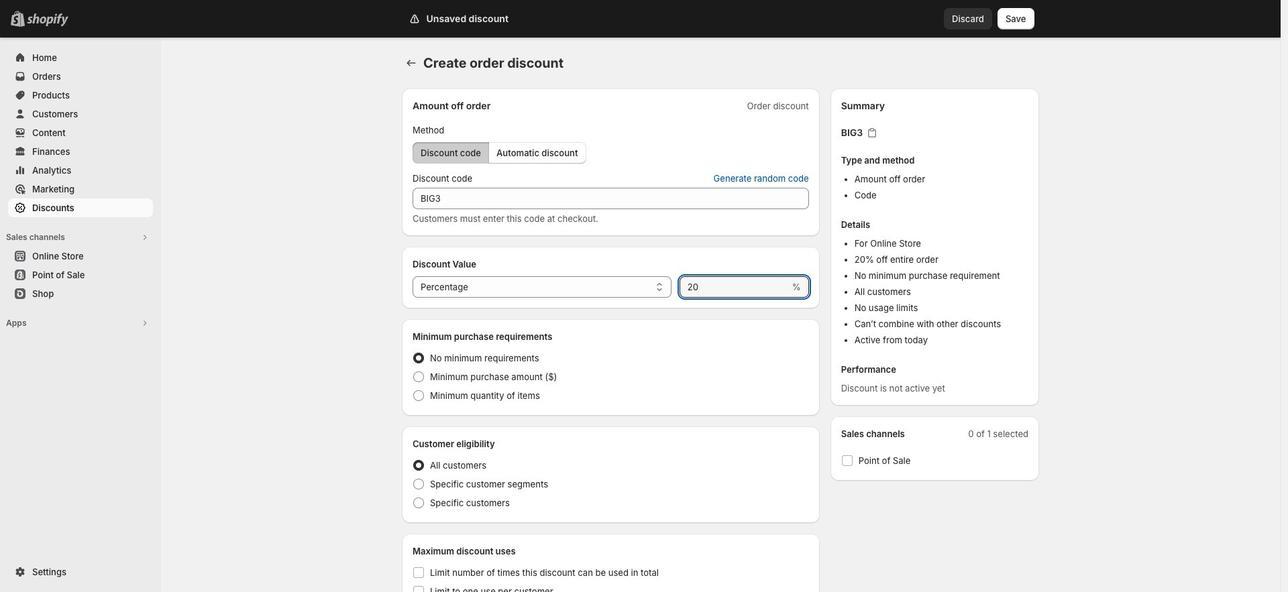 Task type: locate. For each thing, give the bounding box(es) containing it.
None text field
[[413, 188, 809, 209], [680, 277, 790, 298], [413, 188, 809, 209], [680, 277, 790, 298]]



Task type: describe. For each thing, give the bounding box(es) containing it.
shopify image
[[27, 13, 68, 27]]



Task type: vqa. For each thing, say whether or not it's contained in the screenshot.
SHARE in the top of the page
no



